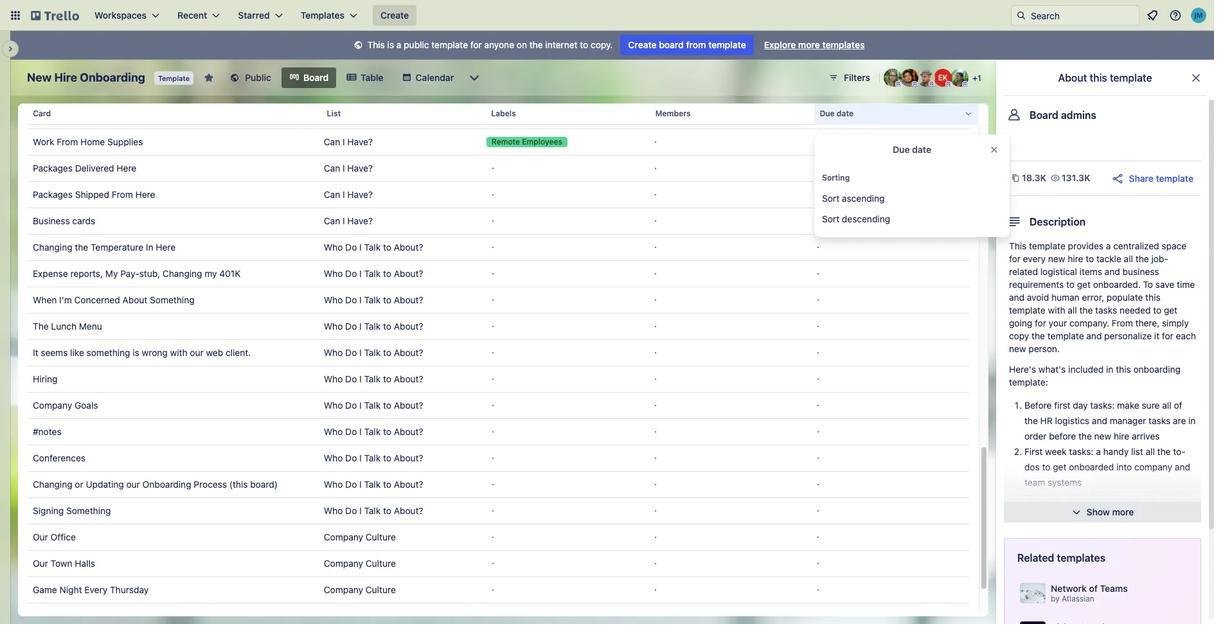 Task type: locate. For each thing, give the bounding box(es) containing it.
2 horizontal spatial new
[[1095, 431, 1112, 442]]

7 row from the top
[[28, 260, 970, 288]]

about? for changing or updating our onboarding process (this board)
[[394, 479, 424, 490]]

client.
[[226, 347, 251, 358]]

4 do from the top
[[346, 321, 357, 332]]

here down 'packages delivered here' 'link'
[[135, 189, 155, 200]]

1 vertical spatial hire
[[1115, 431, 1130, 442]]

and down to-
[[1176, 462, 1191, 473]]

5 who do i talk to about? from the top
[[324, 347, 424, 358]]

create left board
[[629, 39, 657, 50]]

2 row from the top
[[28, 129, 970, 156]]

sort for sort descending
[[823, 214, 840, 224]]

2 horizontal spatial a
[[1107, 241, 1112, 251]]

1 vertical spatial from
[[112, 189, 133, 200]]

0 horizontal spatial date
[[837, 109, 854, 118]]

game
[[33, 585, 57, 596]]

space
[[1163, 241, 1187, 251]]

table link
[[339, 68, 392, 88]]

about inside table
[[123, 295, 148, 306]]

1 about? from the top
[[394, 242, 424, 253]]

19 row from the top
[[28, 577, 970, 604]]

due date button
[[815, 98, 980, 129]]

packages inside 'link'
[[33, 163, 73, 174]]

on
[[517, 39, 527, 50]]

company culture for halls
[[324, 558, 396, 569]]

about? for hiring
[[394, 374, 424, 385]]

0 horizontal spatial get
[[1054, 462, 1067, 473]]

our inside our town halls link
[[33, 558, 48, 569]]

our left town
[[33, 558, 48, 569]]

sort inside button
[[823, 214, 840, 224]]

board link
[[282, 68, 337, 88]]

0 vertical spatial templates
[[823, 39, 865, 50]]

date down filters button
[[837, 109, 854, 118]]

have? for home
[[348, 136, 373, 147]]

date down 'due date' column header
[[913, 144, 932, 155]]

tasks:
[[1091, 400, 1116, 411], [1070, 446, 1094, 457]]

starred
[[238, 10, 270, 21]]

supplies
[[107, 136, 143, 147]]

row containing when i'm concerned about something
[[28, 287, 970, 314]]

2 this member is an admin of this workspace. image from the left
[[929, 81, 935, 87]]

our town halls
[[33, 558, 95, 569]]

row containing packages shipped from here
[[28, 181, 970, 208]]

more for explore
[[799, 39, 821, 50]]

1 vertical spatial our
[[33, 558, 48, 569]]

filters button
[[825, 68, 875, 88]]

templates down they'll at right
[[1058, 553, 1106, 564]]

3 do from the top
[[346, 295, 357, 306]]

0 vertical spatial date
[[837, 109, 854, 118]]

remote
[[492, 137, 520, 147]]

conferences link
[[33, 446, 314, 471]]

sort descending
[[823, 214, 891, 224]]

11 row from the top
[[28, 366, 970, 393]]

this member is an admin of this workspace. image
[[896, 81, 902, 87], [963, 81, 969, 87]]

1 our from the top
[[33, 532, 48, 543]]

131.3k
[[1062, 172, 1091, 183]]

hire inside before first day tasks: make sure all of the hr logistics and manager tasks are in order before the new hire arrives first week tasks: a handy list all the to- dos to get onboarded into company and team systems who's who list: help the newbie orient themselves and learn all about the key people they'll encounter at work
[[1115, 431, 1130, 442]]

menu
[[79, 321, 102, 332]]

do for company goals
[[346, 400, 357, 411]]

1 horizontal spatial templates
[[1058, 553, 1106, 564]]

1 horizontal spatial with
[[1049, 305, 1066, 316]]

hire up handy
[[1115, 431, 1130, 442]]

1 row from the top
[[28, 98, 980, 129]]

who do i talk to about? for hiring
[[324, 374, 424, 385]]

company culture for every
[[324, 585, 396, 596]]

1 horizontal spatial get
[[1078, 279, 1091, 290]]

who do i talk to about? for company goals
[[324, 400, 424, 411]]

18 row from the top
[[28, 551, 970, 578]]

2 have? from the top
[[348, 136, 373, 147]]

3 row from the top
[[28, 155, 970, 182]]

this member is an admin of this workspace. image right "chris temperson (christemperson)" image at the top right of the page
[[946, 81, 952, 87]]

due down filters button
[[820, 109, 835, 118]]

tasks: up onboarded at the bottom right of the page
[[1070, 446, 1094, 457]]

in inside before first day tasks: make sure all of the hr logistics and manager tasks are in order before the new hire arrives first week tasks: a handy list all the to- dos to get onboarded into company and team systems who's who list: help the newbie orient themselves and learn all about the key people they'll encounter at work
[[1189, 416, 1197, 426]]

job-
[[1152, 253, 1169, 264]]

2 vertical spatial get
[[1054, 462, 1067, 473]]

4 can from the top
[[324, 189, 340, 200]]

this inside "this template provides a centralized space for every new hire to tackle all the job- related logistical items and business requirements to get onboarded. to save time and avoid human error, populate this template with all the tasks needed to get going for your company. from there, simply copy the template and personalize it for each new person."
[[1010, 241, 1027, 251]]

packages up business
[[33, 189, 73, 200]]

10 do from the top
[[346, 479, 357, 490]]

and down tackle at the right top of page
[[1105, 266, 1121, 277]]

8 about? from the top
[[394, 426, 424, 437]]

4 who do i talk to about? from the top
[[324, 321, 424, 332]]

changing left or
[[33, 479, 72, 490]]

1 packages from the top
[[33, 163, 73, 174]]

color: green, title: "remote employees" element
[[487, 137, 568, 147]]

3 who do i talk to about? from the top
[[324, 295, 424, 306]]

from right the work
[[57, 136, 78, 147]]

about? for it seems like something is wrong with our web client.
[[394, 347, 424, 358]]

9 row from the top
[[28, 313, 970, 340]]

row containing changing or updating our onboarding process (this board)
[[28, 471, 970, 498]]

2 company culture from the top
[[324, 558, 396, 569]]

this left onboarding
[[1117, 364, 1132, 375]]

do for it seems like something is wrong with our web client.
[[346, 347, 357, 358]]

changing down changing the temperature in here link
[[163, 268, 202, 279]]

in
[[1107, 364, 1114, 375], [1189, 416, 1197, 426]]

0 horizontal spatial this member is an admin of this workspace. image
[[913, 81, 918, 87]]

with right wrong
[[170, 347, 188, 358]]

this up every at the right top of the page
[[1010, 241, 1027, 251]]

0 vertical spatial due date
[[820, 109, 854, 118]]

this member is an admin of this workspace. image for amy freiderson (amyfreiderson) image
[[896, 81, 902, 87]]

8 who do i talk to about? from the top
[[324, 426, 424, 437]]

primary element
[[0, 0, 1215, 31]]

related
[[1010, 266, 1039, 277]]

1 talk from the top
[[364, 242, 381, 253]]

onboarding
[[80, 71, 145, 84], [143, 479, 191, 490]]

more
[[799, 39, 821, 50], [1113, 507, 1135, 518]]

1 vertical spatial board
[[1030, 109, 1059, 121]]

like
[[70, 347, 84, 358]]

can for home
[[324, 136, 340, 147]]

who for hiring
[[324, 374, 343, 385]]

13 row from the top
[[28, 419, 970, 446]]

2 can from the top
[[324, 136, 340, 147]]

changing down business
[[33, 242, 72, 253]]

signing something
[[33, 506, 111, 516]]

401k
[[220, 268, 241, 279]]

who inside before first day tasks: make sure all of the hr logistics and manager tasks are in order before the new hire arrives first week tasks: a handy list all the to- dos to get onboarded into company and team systems who's who list: help the newbie orient themselves and learn all about the key people they'll encounter at work
[[1053, 493, 1072, 504]]

calendar
[[416, 72, 454, 83]]

this member is an admin of this workspace. image for ellie kulick (elliekulick2) image
[[946, 81, 952, 87]]

our left web
[[190, 347, 204, 358]]

0 horizontal spatial about
[[123, 295, 148, 306]]

from right shipped
[[112, 189, 133, 200]]

company culture
[[324, 532, 396, 543], [324, 558, 396, 569], [324, 585, 396, 596], [324, 611, 396, 622]]

2 packages from the top
[[33, 189, 73, 200]]

1 horizontal spatial more
[[1113, 507, 1135, 518]]

1 vertical spatial this
[[1010, 241, 1027, 251]]

row containing conferences
[[28, 445, 970, 472]]

7 talk from the top
[[364, 400, 381, 411]]

when i'm concerned about something link
[[33, 288, 314, 313]]

talk for changing the temperature in here
[[364, 242, 381, 253]]

1 vertical spatial tasks
[[1149, 416, 1171, 426]]

1 horizontal spatial new
[[1049, 253, 1066, 264]]

0 vertical spatial changing
[[33, 242, 72, 253]]

4 company culture from the top
[[324, 611, 396, 622]]

9 talk from the top
[[364, 453, 381, 464]]

all
[[1125, 253, 1134, 264], [1069, 305, 1078, 316], [1163, 400, 1172, 411], [1146, 446, 1156, 457], [1116, 508, 1125, 519]]

5 about? from the top
[[394, 347, 424, 358]]

1 horizontal spatial board
[[1030, 109, 1059, 121]]

due down 'due date' column header
[[893, 144, 910, 155]]

related templates
[[1018, 553, 1106, 564]]

3 culture from the top
[[366, 585, 396, 596]]

talk for the lunch menu
[[364, 321, 381, 332]]

all down centralized
[[1125, 253, 1134, 264]]

6 about? from the top
[[394, 374, 424, 385]]

of left teams
[[1090, 583, 1099, 594]]

to
[[580, 39, 589, 50], [383, 242, 392, 253], [1087, 253, 1095, 264], [383, 268, 392, 279], [1067, 279, 1075, 290], [383, 295, 392, 306], [1154, 305, 1162, 316], [383, 321, 392, 332], [383, 347, 392, 358], [383, 374, 392, 385], [383, 400, 392, 411], [383, 426, 392, 437], [383, 453, 392, 464], [1043, 462, 1051, 473], [383, 479, 392, 490], [383, 506, 392, 516]]

jeremy miller (jeremymiller198) image
[[1192, 8, 1207, 23]]

get down week on the right bottom
[[1054, 462, 1067, 473]]

this right the sm icon
[[368, 39, 385, 50]]

1 can i have? from the top
[[324, 110, 373, 121]]

0 vertical spatial sort
[[823, 193, 840, 204]]

16 row from the top
[[28, 498, 970, 525]]

to inside before first day tasks: make sure all of the hr logistics and manager tasks are in order before the new hire arrives first week tasks: a handy list all the to- dos to get onboarded into company and team systems who's who list: help the newbie orient themselves and learn all about the key people they'll encounter at work
[[1043, 462, 1051, 473]]

are
[[1174, 416, 1187, 426]]

row containing our office
[[28, 524, 970, 551]]

create inside button
[[381, 10, 409, 21]]

4 row from the top
[[28, 181, 970, 208]]

9 who do i talk to about? from the top
[[324, 453, 424, 464]]

1 horizontal spatial tasks
[[1149, 416, 1171, 426]]

included
[[1069, 364, 1105, 375]]

the down 'logistics'
[[1079, 431, 1093, 442]]

more inside "button"
[[1113, 507, 1135, 518]]

about up "admins"
[[1059, 72, 1088, 84]]

3 can from the top
[[324, 163, 340, 174]]

0 vertical spatial a
[[397, 39, 402, 50]]

2 sort from the top
[[823, 214, 840, 224]]

get up "simply"
[[1165, 305, 1178, 316]]

0 horizontal spatial due date
[[820, 109, 854, 118]]

10 talk from the top
[[364, 479, 381, 490]]

0 vertical spatial create
[[381, 10, 409, 21]]

this up "admins"
[[1090, 72, 1108, 84]]

have? for here
[[348, 163, 373, 174]]

workspaces button
[[87, 5, 167, 26]]

1 vertical spatial something
[[66, 506, 111, 516]]

11 do from the top
[[346, 506, 357, 516]]

Board name text field
[[21, 68, 152, 88]]

tasks down error,
[[1096, 305, 1118, 316]]

1 horizontal spatial from
[[112, 189, 133, 200]]

2 horizontal spatial this
[[1146, 292, 1161, 303]]

3 talk from the top
[[364, 295, 381, 306]]

1 vertical spatial create
[[629, 39, 657, 50]]

2 vertical spatial changing
[[33, 479, 72, 490]]

more inside 'link'
[[799, 39, 821, 50]]

2 this member is an admin of this workspace. image from the left
[[963, 81, 969, 87]]

1 horizontal spatial date
[[913, 144, 932, 155]]

board for board admins
[[1030, 109, 1059, 121]]

and right 'logistics'
[[1093, 416, 1108, 426]]

personalize
[[1105, 331, 1153, 342]]

0 vertical spatial onboarding
[[80, 71, 145, 84]]

4 have? from the top
[[348, 189, 373, 200]]

1 sort from the top
[[823, 193, 840, 204]]

about? for the lunch menu
[[394, 321, 424, 332]]

11 who do i talk to about? from the top
[[324, 506, 424, 516]]

new down copy on the bottom
[[1010, 343, 1027, 354]]

work
[[1139, 524, 1159, 534]]

0 vertical spatial due
[[820, 109, 835, 118]]

create up public
[[381, 10, 409, 21]]

11 about? from the top
[[394, 506, 424, 516]]

1 horizontal spatial in
[[1189, 416, 1197, 426]]

packages delivered here
[[33, 163, 137, 174]]

our
[[33, 532, 48, 543], [33, 558, 48, 569]]

1 horizontal spatial our
[[190, 347, 204, 358]]

tasks: right day
[[1091, 400, 1116, 411]]

explore more templates link
[[757, 35, 873, 55]]

members button
[[651, 98, 815, 129]]

a left public
[[397, 39, 402, 50]]

1 vertical spatial our
[[126, 479, 140, 490]]

something
[[150, 295, 195, 306], [66, 506, 111, 516]]

7 about? from the top
[[394, 400, 424, 411]]

0 horizontal spatial templates
[[823, 39, 865, 50]]

1 this member is an admin of this workspace. image from the left
[[913, 81, 918, 87]]

10 who do i talk to about? from the top
[[324, 479, 424, 490]]

11 talk from the top
[[364, 506, 381, 516]]

have?
[[348, 110, 373, 121], [348, 136, 373, 147], [348, 163, 373, 174], [348, 189, 373, 200], [348, 215, 373, 226]]

recent button
[[170, 5, 228, 26]]

this
[[368, 39, 385, 50], [1010, 241, 1027, 251]]

+ 1
[[973, 73, 982, 83]]

every
[[84, 585, 108, 596]]

2 talk from the top
[[364, 268, 381, 279]]

1 horizontal spatial this
[[1117, 364, 1132, 375]]

1 this member is an admin of this workspace. image from the left
[[896, 81, 902, 87]]

priscilla parjet (priscillaparjet) image
[[951, 69, 969, 87]]

4 about? from the top
[[394, 321, 424, 332]]

talk for #notes
[[364, 426, 381, 437]]

8 row from the top
[[28, 287, 970, 314]]

2 vertical spatial a
[[1097, 446, 1102, 457]]

onboarding down conferences link
[[143, 479, 191, 490]]

due date down filters button
[[820, 109, 854, 118]]

8 talk from the top
[[364, 426, 381, 437]]

9 about? from the top
[[394, 453, 424, 464]]

this inside here's what's included in this onboarding template:
[[1117, 364, 1132, 375]]

row containing monthly happy hours!
[[28, 603, 970, 625]]

hiring
[[33, 374, 58, 385]]

handy
[[1104, 446, 1130, 457]]

who for conferences
[[324, 453, 343, 464]]

talk for it seems like something is wrong with our web client.
[[364, 347, 381, 358]]

make
[[1118, 400, 1140, 411]]

packages for packages delivered here
[[33, 163, 73, 174]]

tasks down sure
[[1149, 416, 1171, 426]]

about down expense reports, my pay-stub, changing my 401k at the left
[[123, 295, 148, 306]]

our right updating
[[126, 479, 140, 490]]

do
[[346, 242, 357, 253], [346, 268, 357, 279], [346, 295, 357, 306], [346, 321, 357, 332], [346, 347, 357, 358], [346, 374, 357, 385], [346, 400, 357, 411], [346, 426, 357, 437], [346, 453, 357, 464], [346, 479, 357, 490], [346, 506, 357, 516]]

3 about? from the top
[[394, 295, 424, 306]]

2 about? from the top
[[394, 268, 424, 279]]

template
[[158, 74, 190, 82]]

2 horizontal spatial this member is an admin of this workspace. image
[[946, 81, 952, 87]]

here
[[117, 163, 137, 174], [135, 189, 155, 200], [156, 242, 176, 253]]

1 vertical spatial a
[[1107, 241, 1112, 251]]

onboarding right hire
[[80, 71, 145, 84]]

this member is an admin of this workspace. image
[[913, 81, 918, 87], [929, 81, 935, 87], [946, 81, 952, 87]]

network of teams by atlassian
[[1052, 583, 1129, 604]]

date inside button
[[837, 109, 854, 118]]

create for create board from template
[[629, 39, 657, 50]]

20 row from the top
[[28, 603, 970, 625]]

is left public
[[388, 39, 394, 50]]

before first day tasks: make sure all of the hr logistics and manager tasks are in order before the new hire arrives first week tasks: a handy list all the to- dos to get onboarded into company and team systems who's who list: help the newbie orient themselves and learn all about the key people they'll encounter at work
[[1025, 400, 1197, 534]]

can
[[324, 110, 340, 121], [324, 136, 340, 147], [324, 163, 340, 174], [324, 189, 340, 200], [324, 215, 340, 226]]

board up list
[[304, 72, 329, 83]]

people
[[1025, 524, 1054, 534]]

2 vertical spatial this
[[1117, 364, 1132, 375]]

packages down the work
[[33, 163, 73, 174]]

0 vertical spatial more
[[799, 39, 821, 50]]

12 row from the top
[[28, 392, 970, 419]]

1 horizontal spatial due
[[893, 144, 910, 155]]

7 who do i talk to about? from the top
[[324, 400, 424, 411]]

0 vertical spatial our
[[190, 347, 204, 358]]

culture for halls
[[366, 558, 396, 569]]

create button
[[373, 5, 417, 26]]

1 horizontal spatial about
[[1059, 72, 1088, 84]]

0 horizontal spatial this
[[368, 39, 385, 50]]

2 vertical spatial new
[[1095, 431, 1112, 442]]

2 culture from the top
[[366, 558, 396, 569]]

remote employees button
[[482, 129, 644, 155]]

0 horizontal spatial something
[[66, 506, 111, 516]]

who for signing something
[[324, 506, 343, 516]]

0 horizontal spatial tasks
[[1096, 305, 1118, 316]]

+
[[973, 73, 978, 83]]

sort down sorting
[[823, 193, 840, 204]]

this down to
[[1146, 292, 1161, 303]]

1 horizontal spatial a
[[1097, 446, 1102, 457]]

the left to-
[[1158, 446, 1172, 457]]

0 vertical spatial is
[[388, 39, 394, 50]]

5 talk from the top
[[364, 347, 381, 358]]

0 horizontal spatial of
[[1090, 583, 1099, 594]]

from up the personalize
[[1113, 318, 1134, 329]]

about? for conferences
[[394, 453, 424, 464]]

0 vertical spatial of
[[1175, 400, 1183, 411]]

a inside "this template provides a centralized space for every new hire to tackle all the job- related logistical items and business requirements to get onboarded. to save time and avoid human error, populate this template with all the tasks needed to get going for your company. from there, simply copy the template and personalize it for each new person."
[[1107, 241, 1112, 251]]

2 horizontal spatial from
[[1113, 318, 1134, 329]]

8 do from the top
[[346, 426, 357, 437]]

the up person.
[[1032, 331, 1046, 342]]

of inside before first day tasks: make sure all of the hr logistics and manager tasks are in order before the new hire arrives first week tasks: a handy list all the to- dos to get onboarded into company and team systems who's who list: help the newbie orient themselves and learn all about the key people they'll encounter at work
[[1175, 400, 1183, 411]]

with up your
[[1049, 305, 1066, 316]]

talk for hiring
[[364, 374, 381, 385]]

1 horizontal spatial this member is an admin of this workspace. image
[[929, 81, 935, 87]]

0 horizontal spatial is
[[133, 347, 139, 358]]

0 vertical spatial from
[[57, 136, 78, 147]]

due inside button
[[820, 109, 835, 118]]

row containing signing something
[[28, 498, 970, 525]]

6 do from the top
[[346, 374, 357, 385]]

1 horizontal spatial hire
[[1115, 431, 1130, 442]]

this for this is a public template for anyone on the internet to copy.
[[368, 39, 385, 50]]

and left avoid
[[1010, 292, 1025, 303]]

1 vertical spatial due date
[[893, 144, 932, 155]]

who
[[324, 242, 343, 253], [324, 268, 343, 279], [324, 295, 343, 306], [324, 321, 343, 332], [324, 347, 343, 358], [324, 374, 343, 385], [324, 400, 343, 411], [324, 426, 343, 437], [324, 453, 343, 464], [324, 479, 343, 490], [1053, 493, 1072, 504], [324, 506, 343, 516]]

1 vertical spatial this
[[1146, 292, 1161, 303]]

this member is an admin of this workspace. image left "chris temperson (christemperson)" image at the top right of the page
[[896, 81, 902, 87]]

more right explore at the right top of page
[[799, 39, 821, 50]]

can i have? for here
[[324, 163, 373, 174]]

2 vertical spatial here
[[156, 242, 176, 253]]

amy freiderson (amyfreiderson) image
[[884, 69, 902, 87]]

sort descending button
[[815, 209, 1010, 230]]

Search field
[[1027, 6, 1140, 25]]

who do i talk to about? for when i'm concerned about something
[[324, 295, 424, 306]]

row
[[28, 98, 980, 129], [28, 129, 970, 156], [28, 155, 970, 182], [28, 181, 970, 208], [28, 208, 970, 235], [28, 234, 970, 261], [28, 260, 970, 288], [28, 287, 970, 314], [28, 313, 970, 340], [28, 340, 970, 367], [28, 366, 970, 393], [28, 392, 970, 419], [28, 419, 970, 446], [28, 445, 970, 472], [28, 471, 970, 498], [28, 498, 970, 525], [28, 524, 970, 551], [28, 551, 970, 578], [28, 577, 970, 604], [28, 603, 970, 625]]

board for board
[[304, 72, 329, 83]]

0 vertical spatial packages
[[33, 163, 73, 174]]

0 vertical spatial something
[[150, 295, 195, 306]]

0 vertical spatial get
[[1078, 279, 1091, 290]]

it seems like something is wrong with our web client. link
[[33, 340, 314, 366]]

who do i talk to about? for #notes
[[324, 426, 424, 437]]

company.
[[1070, 318, 1110, 329]]

our inside our office "link"
[[33, 532, 48, 543]]

here down "supplies"
[[117, 163, 137, 174]]

5 row from the top
[[28, 208, 970, 235]]

our left office
[[33, 532, 48, 543]]

about? for signing something
[[394, 506, 424, 516]]

1 do from the top
[[346, 242, 357, 253]]

17 row from the top
[[28, 524, 970, 551]]

2 can i have? from the top
[[324, 136, 373, 147]]

who for it seems like something is wrong with our web client.
[[324, 347, 343, 358]]

0 vertical spatial here
[[117, 163, 137, 174]]

14 row from the top
[[28, 445, 970, 472]]

1 who do i talk to about? from the top
[[324, 242, 424, 253]]

here inside 'link'
[[117, 163, 137, 174]]

themselves
[[1025, 508, 1073, 519]]

4 can i have? from the top
[[324, 189, 373, 200]]

hire down provides
[[1069, 253, 1084, 264]]

the left the key
[[1154, 508, 1167, 519]]

3 company culture from the top
[[324, 585, 396, 596]]

15 row from the top
[[28, 471, 970, 498]]

a up onboarded at the bottom right of the page
[[1097, 446, 1102, 457]]

talk for signing something
[[364, 506, 381, 516]]

explore more templates
[[765, 39, 865, 50]]

who do i talk to about? for changing or updating our onboarding process (this board)
[[324, 479, 424, 490]]

items
[[1080, 266, 1103, 277]]

expense reports, my pay-stub, changing my 401k
[[33, 268, 241, 279]]

who for changing the temperature in here
[[324, 242, 343, 253]]

0 horizontal spatial new
[[1010, 343, 1027, 354]]

night
[[60, 585, 82, 596]]

all right sure
[[1163, 400, 1172, 411]]

1 vertical spatial changing
[[163, 268, 202, 279]]

4 culture from the top
[[366, 611, 396, 622]]

0 vertical spatial with
[[1049, 305, 1066, 316]]

talk for company goals
[[364, 400, 381, 411]]

culture for hours!
[[366, 611, 396, 622]]

7 do from the top
[[346, 400, 357, 411]]

0 horizontal spatial our
[[126, 479, 140, 490]]

table
[[18, 98, 989, 625]]

this member is an admin of this workspace. image right amy freiderson (amyfreiderson) image
[[913, 81, 918, 87]]

6 talk from the top
[[364, 374, 381, 385]]

the down cards
[[75, 242, 88, 253]]

when
[[33, 295, 57, 306]]

our inside it seems like something is wrong with our web client. link
[[190, 347, 204, 358]]

order
[[1025, 431, 1047, 442]]

1 horizontal spatial this member is an admin of this workspace. image
[[963, 81, 969, 87]]

4 talk from the top
[[364, 321, 381, 332]]

1 vertical spatial is
[[133, 347, 139, 358]]

something down expense reports, my pay-stub, changing my 401k link
[[150, 295, 195, 306]]

company inside "link"
[[33, 400, 72, 411]]

1 vertical spatial date
[[913, 144, 932, 155]]

5 have? from the top
[[348, 215, 373, 226]]

orient
[[1160, 493, 1184, 504]]

in right are
[[1189, 416, 1197, 426]]

have? inside row
[[348, 110, 373, 121]]

i
[[343, 110, 345, 121], [343, 136, 345, 147], [343, 163, 345, 174], [343, 189, 345, 200], [343, 215, 345, 226], [360, 242, 362, 253], [360, 268, 362, 279], [360, 295, 362, 306], [360, 321, 362, 332], [360, 347, 362, 358], [360, 374, 362, 385], [360, 400, 362, 411], [360, 426, 362, 437], [360, 453, 362, 464], [360, 479, 362, 490], [360, 506, 362, 516]]

for up related
[[1010, 253, 1021, 264]]

10 row from the top
[[28, 340, 970, 367]]

who do i talk to about? for it seems like something is wrong with our web client.
[[324, 347, 424, 358]]

3 this member is an admin of this workspace. image from the left
[[946, 81, 952, 87]]

home
[[80, 136, 105, 147]]

this member is an admin of this workspace. image right "andre gorte (andregorte)" icon
[[929, 81, 935, 87]]

tasks inside before first day tasks: make sure all of the hr logistics and manager tasks are in order before the new hire arrives first week tasks: a handy list all the to- dos to get onboarded into company and team systems who's who list: help the newbie orient themselves and learn all about the key people they'll encounter at work
[[1149, 416, 1171, 426]]

0 horizontal spatial hire
[[1069, 253, 1084, 264]]

more up at
[[1113, 507, 1135, 518]]

0 horizontal spatial with
[[170, 347, 188, 358]]

this for this template provides a centralized space for every new hire to tackle all the job- related logistical items and business requirements to get onboarded. to save time and avoid human error, populate this template with all the tasks needed to get going for your company. from there, simply copy the template and personalize it for each new person.
[[1010, 241, 1027, 251]]

and
[[1105, 266, 1121, 277], [1010, 292, 1025, 303], [1087, 331, 1103, 342], [1093, 416, 1108, 426], [1176, 462, 1191, 473], [1075, 508, 1090, 519]]

internet
[[546, 39, 578, 50]]

2 our from the top
[[33, 558, 48, 569]]

in
[[146, 242, 153, 253]]

who for changing or updating our onboarding process (this board)
[[324, 479, 343, 490]]

0 horizontal spatial more
[[799, 39, 821, 50]]

a up tackle at the right top of page
[[1107, 241, 1112, 251]]

templates up filters button
[[823, 39, 865, 50]]

template inside button
[[1157, 173, 1194, 184]]

new up handy
[[1095, 431, 1112, 442]]

9 do from the top
[[346, 453, 357, 464]]

something down or
[[66, 506, 111, 516]]

3 have? from the top
[[348, 163, 373, 174]]

0 vertical spatial this
[[368, 39, 385, 50]]

0 vertical spatial board
[[304, 72, 329, 83]]

1 can from the top
[[324, 110, 340, 121]]

10 about? from the top
[[394, 479, 424, 490]]

work from home supplies link
[[33, 129, 314, 155]]

1 vertical spatial sort
[[823, 214, 840, 224]]

more for show
[[1113, 507, 1135, 518]]

who for #notes
[[324, 426, 343, 437]]

1 horizontal spatial of
[[1175, 400, 1183, 411]]

board inside board link
[[304, 72, 329, 83]]

6 who do i talk to about? from the top
[[324, 374, 424, 385]]

1 vertical spatial get
[[1165, 305, 1178, 316]]

new up logistical
[[1049, 253, 1066, 264]]

and down company.
[[1087, 331, 1103, 342]]

about? for company goals
[[394, 400, 424, 411]]

day
[[1074, 400, 1089, 411]]

0 horizontal spatial board
[[304, 72, 329, 83]]

2 who do i talk to about? from the top
[[324, 268, 424, 279]]

due date column header
[[815, 98, 980, 129]]

2 do from the top
[[346, 268, 357, 279]]

for left your
[[1036, 318, 1047, 329]]

is left wrong
[[133, 347, 139, 358]]

5 do from the top
[[346, 347, 357, 358]]

sort inside button
[[823, 193, 840, 204]]

get down items
[[1078, 279, 1091, 290]]

related
[[1018, 553, 1055, 564]]

sort down sort ascending
[[823, 214, 840, 224]]

this
[[1090, 72, 1108, 84], [1146, 292, 1161, 303], [1117, 364, 1132, 375]]

6 row from the top
[[28, 234, 970, 261]]

the up company.
[[1080, 305, 1094, 316]]

2 vertical spatial from
[[1113, 318, 1134, 329]]

of up are
[[1175, 400, 1183, 411]]

board left "admins"
[[1030, 109, 1059, 121]]

1 horizontal spatial this
[[1010, 241, 1027, 251]]

can for from
[[324, 189, 340, 200]]

0 horizontal spatial due
[[820, 109, 835, 118]]

0 horizontal spatial this member is an admin of this workspace. image
[[896, 81, 902, 87]]

here right in
[[156, 242, 176, 253]]

from inside work from home supplies link
[[57, 136, 78, 147]]

3 can i have? from the top
[[324, 163, 373, 174]]

1 vertical spatial packages
[[33, 189, 73, 200]]

is
[[388, 39, 394, 50], [133, 347, 139, 358]]

1 have? from the top
[[348, 110, 373, 121]]

hr
[[1041, 416, 1053, 426]]

due
[[820, 109, 835, 118], [893, 144, 910, 155]]

in right included at the bottom of page
[[1107, 364, 1114, 375]]

due date down 'due date' column header
[[893, 144, 932, 155]]

hire inside "this template provides a centralized space for every new hire to tackle all the job- related logistical items and business requirements to get onboarded. to save time and avoid human error, populate this template with all the tasks needed to get going for your company. from there, simply copy the template and personalize it for each new person."
[[1069, 253, 1084, 264]]

this member is an admin of this workspace. image left +
[[963, 81, 969, 87]]



Task type: describe. For each thing, give the bounding box(es) containing it.
happy
[[69, 611, 96, 622]]

company culture for hours!
[[324, 611, 396, 622]]

process
[[194, 479, 227, 490]]

all right list
[[1146, 446, 1156, 457]]

1 company culture from the top
[[324, 532, 396, 543]]

have? for from
[[348, 189, 373, 200]]

can i have? for home
[[324, 136, 373, 147]]

do for hiring
[[346, 374, 357, 385]]

changing for updating
[[33, 479, 72, 490]]

company
[[1135, 462, 1173, 473]]

dos
[[1025, 462, 1041, 473]]

anyone
[[485, 39, 515, 50]]

can inside row
[[324, 110, 340, 121]]

going
[[1010, 318, 1033, 329]]

the lunch menu
[[33, 321, 102, 332]]

talk for changing or updating our onboarding process (this board)
[[364, 479, 381, 490]]

sort for sort ascending
[[823, 193, 840, 204]]

this member is an admin of this workspace. image for priscilla parjet (priscillaparjet) icon
[[963, 81, 969, 87]]

in inside here's what's included in this onboarding template:
[[1107, 364, 1114, 375]]

business
[[33, 215, 70, 226]]

logistics
[[1056, 416, 1090, 426]]

can i have? for from
[[324, 189, 373, 200]]

or
[[75, 479, 83, 490]]

row containing business cards
[[28, 208, 970, 235]]

the up show more
[[1112, 493, 1126, 504]]

talk for expense reports, my pay-stub, changing my 401k
[[364, 268, 381, 279]]

who do i talk to about? for conferences
[[324, 453, 424, 464]]

row containing #notes
[[28, 419, 970, 446]]

our office
[[33, 532, 76, 543]]

of inside the network of teams by atlassian
[[1090, 583, 1099, 594]]

a inside before first day tasks: make sure all of the hr logistics and manager tasks are in order before the new hire arrives first week tasks: a handy list all the to- dos to get onboarded into company and team systems who's who list: help the newbie orient themselves and learn all about the key people they'll encounter at work
[[1097, 446, 1102, 457]]

due date inside due date button
[[820, 109, 854, 118]]

who for expense reports, my pay-stub, changing my 401k
[[324, 268, 343, 279]]

row containing changing the temperature in here
[[28, 234, 970, 261]]

lunch
[[51, 321, 77, 332]]

1
[[978, 73, 982, 83]]

company for hours!
[[324, 611, 363, 622]]

do for expense reports, my pay-stub, changing my 401k
[[346, 268, 357, 279]]

culture for every
[[366, 585, 396, 596]]

for left the anyone
[[471, 39, 482, 50]]

template:
[[1010, 377, 1049, 388]]

new inside before first day tasks: make sure all of the hr logistics and manager tasks are in order before the new hire arrives first week tasks: a handy list all the to- dos to get onboarded into company and team systems who's who list: help the newbie orient themselves and learn all about the key people they'll encounter at work
[[1095, 431, 1112, 442]]

new
[[27, 71, 52, 84]]

packages delivered here link
[[33, 156, 314, 181]]

who do i talk to about? for signing something
[[324, 506, 424, 516]]

andre gorte (andregorte) image
[[901, 69, 919, 87]]

board admins
[[1030, 109, 1097, 121]]

row containing expense reports, my pay-stub, changing my 401k
[[28, 260, 970, 288]]

provides
[[1069, 241, 1104, 251]]

company goals link
[[33, 393, 314, 419]]

into
[[1117, 462, 1133, 473]]

game night every thursday
[[33, 585, 149, 596]]

star or unstar board image
[[204, 73, 214, 83]]

they'll
[[1056, 524, 1081, 534]]

0 vertical spatial about
[[1059, 72, 1088, 84]]

do for changing the temperature in here
[[346, 242, 357, 253]]

something
[[87, 347, 130, 358]]

time
[[1178, 279, 1196, 290]]

from
[[687, 39, 707, 50]]

1 vertical spatial new
[[1010, 343, 1027, 354]]

1 horizontal spatial is
[[388, 39, 394, 50]]

cards
[[72, 215, 95, 226]]

sure
[[1143, 400, 1161, 411]]

hiring link
[[33, 367, 314, 392]]

talk for when i'm concerned about something
[[364, 295, 381, 306]]

tasks inside "this template provides a centralized space for every new hire to tackle all the job- related logistical items and business requirements to get onboarded. to save time and avoid human error, populate this template with all the tasks needed to get going for your company. from there, simply copy the template and personalize it for each new person."
[[1096, 305, 1118, 316]]

for right it
[[1163, 331, 1174, 342]]

talk for conferences
[[364, 453, 381, 464]]

the
[[33, 321, 49, 332]]

the left hr
[[1025, 416, 1039, 426]]

seems
[[41, 347, 68, 358]]

who do i talk to about? for changing the temperature in here
[[324, 242, 424, 253]]

customize views image
[[468, 71, 481, 84]]

who for the lunch menu
[[324, 321, 343, 332]]

thursday
[[110, 585, 149, 596]]

packages for packages shipped from here
[[33, 189, 73, 200]]

search image
[[1017, 10, 1027, 21]]

do for changing or updating our onboarding process (this board)
[[346, 479, 357, 490]]

week
[[1046, 446, 1067, 457]]

row containing our town halls
[[28, 551, 970, 578]]

to-
[[1174, 446, 1187, 457]]

with inside "this template provides a centralized space for every new hire to tackle all the job- related logistical items and business requirements to get onboarded. to save time and avoid human error, populate this template with all the tasks needed to get going for your company. from there, simply copy the template and personalize it for each new person."
[[1049, 305, 1066, 316]]

back to home image
[[31, 5, 79, 26]]

1 vertical spatial tasks:
[[1070, 446, 1094, 457]]

i inside row
[[343, 110, 345, 121]]

our inside changing or updating our onboarding process (this board) link
[[126, 479, 140, 490]]

open information menu image
[[1170, 9, 1183, 22]]

do for when i'm concerned about something
[[346, 295, 357, 306]]

close popover image
[[990, 145, 1000, 155]]

1 vertical spatial templates
[[1058, 553, 1106, 564]]

table containing can i have?
[[18, 98, 989, 625]]

row containing company goals
[[28, 392, 970, 419]]

0 vertical spatial tasks:
[[1091, 400, 1116, 411]]

i'm
[[59, 295, 72, 306]]

company goals
[[33, 400, 98, 411]]

row containing card
[[28, 98, 980, 129]]

and down list: on the right
[[1075, 508, 1090, 519]]

monthly
[[33, 611, 66, 622]]

1 horizontal spatial due date
[[893, 144, 932, 155]]

to
[[1144, 279, 1154, 290]]

is inside table
[[133, 347, 139, 358]]

hours!
[[98, 611, 126, 622]]

onboarded
[[1070, 462, 1115, 473]]

save
[[1156, 279, 1175, 290]]

row containing packages delivered here
[[28, 155, 970, 182]]

game night every thursday link
[[33, 578, 314, 603]]

onboarding
[[1134, 364, 1182, 375]]

work from home supplies
[[33, 136, 143, 147]]

can for here
[[324, 163, 340, 174]]

needed
[[1120, 305, 1152, 316]]

populate
[[1107, 292, 1144, 303]]

row containing game night every thursday
[[28, 577, 970, 604]]

create board from template
[[629, 39, 747, 50]]

0 vertical spatial new
[[1049, 253, 1066, 264]]

from inside the packages shipped from here link
[[112, 189, 133, 200]]

row containing it seems like something is wrong with our web client.
[[28, 340, 970, 367]]

our for our town halls
[[33, 558, 48, 569]]

this member is an admin of this workspace. image for "chris temperson (christemperson)" image at the top right of the page
[[929, 81, 935, 87]]

business
[[1123, 266, 1160, 277]]

2 horizontal spatial get
[[1165, 305, 1178, 316]]

packages shipped from here link
[[33, 182, 314, 208]]

1 vertical spatial due
[[893, 144, 910, 155]]

avoid
[[1028, 292, 1050, 303]]

goals
[[75, 400, 98, 411]]

5 can from the top
[[324, 215, 340, 226]]

workspaces
[[95, 10, 147, 21]]

delivered
[[75, 163, 114, 174]]

who do i talk to about? for the lunch menu
[[324, 321, 424, 332]]

team
[[1025, 477, 1046, 488]]

get inside before first day tasks: make sure all of the hr logistics and manager tasks are in order before the new hire arrives first week tasks: a handy list all the to- dos to get onboarded into company and team systems who's who list: help the newbie orient themselves and learn all about the key people they'll encounter at work
[[1054, 462, 1067, 473]]

row containing work from home supplies
[[28, 129, 970, 156]]

row containing the lunch menu
[[28, 313, 970, 340]]

5 can i have? from the top
[[324, 215, 373, 226]]

town
[[51, 558, 72, 569]]

do for #notes
[[346, 426, 357, 437]]

about? for #notes
[[394, 426, 424, 437]]

who do i talk to about? for expense reports, my pay-stub, changing my 401k
[[324, 268, 424, 279]]

1 vertical spatial with
[[170, 347, 188, 358]]

who for when i'm concerned about something
[[324, 295, 343, 306]]

card
[[33, 109, 51, 118]]

1 vertical spatial here
[[135, 189, 155, 200]]

create for create
[[381, 10, 409, 21]]

members
[[656, 109, 691, 118]]

(this
[[229, 479, 248, 490]]

about? for when i'm concerned about something
[[394, 295, 424, 306]]

1 culture from the top
[[366, 532, 396, 543]]

chris temperson (christemperson) image
[[918, 69, 936, 87]]

about? for expense reports, my pay-stub, changing my 401k
[[394, 268, 424, 279]]

ellie kulick (elliekulick2) image
[[935, 69, 953, 87]]

can i have? row
[[28, 102, 970, 129]]

explore
[[765, 39, 796, 50]]

our office link
[[33, 525, 314, 551]]

templates
[[301, 10, 345, 21]]

sm image
[[352, 39, 365, 52]]

company for halls
[[324, 558, 363, 569]]

0 vertical spatial this
[[1090, 72, 1108, 84]]

person.
[[1029, 343, 1061, 354]]

changing the temperature in here link
[[33, 235, 314, 260]]

calendar link
[[394, 68, 462, 88]]

who's
[[1025, 493, 1051, 504]]

templates inside 'link'
[[823, 39, 865, 50]]

do for conferences
[[346, 453, 357, 464]]

1 vertical spatial onboarding
[[143, 479, 191, 490]]

the up business
[[1136, 253, 1150, 264]]

signing something link
[[33, 498, 314, 524]]

employees
[[522, 137, 563, 147]]

simply
[[1163, 318, 1190, 329]]

this member is an admin of this workspace. image for "andre gorte (andregorte)" icon
[[913, 81, 918, 87]]

it
[[1155, 331, 1160, 342]]

card button
[[28, 98, 322, 129]]

who for company goals
[[324, 400, 343, 411]]

here's
[[1010, 364, 1037, 375]]

the right on
[[530, 39, 543, 50]]

board)
[[250, 479, 278, 490]]

0 notifications image
[[1146, 8, 1161, 23]]

all down human
[[1069, 305, 1078, 316]]

new hire onboarding
[[27, 71, 145, 84]]

all right learn
[[1116, 508, 1125, 519]]

company for every
[[324, 585, 363, 596]]

our for our office
[[33, 532, 48, 543]]

from inside "this template provides a centralized space for every new hire to tackle all the job- related logistical items and business requirements to get onboarded. to save time and avoid human error, populate this template with all the tasks needed to get going for your company. from there, simply copy the template and personalize it for each new person."
[[1113, 318, 1134, 329]]

row containing hiring
[[28, 366, 970, 393]]

do for signing something
[[346, 506, 357, 516]]

labels button
[[486, 98, 651, 129]]

monthly happy hours! link
[[33, 604, 314, 625]]

business cards link
[[33, 208, 314, 234]]

here's what's included in this onboarding template:
[[1010, 364, 1182, 388]]

packages shipped from here
[[33, 189, 155, 200]]

atlassian
[[1063, 594, 1095, 604]]

sort ascending button
[[815, 188, 1010, 209]]

this inside "this template provides a centralized space for every new hire to tackle all the job- related logistical items and business requirements to get onboarded. to save time and avoid human error, populate this template with all the tasks needed to get going for your company. from there, simply copy the template and personalize it for each new person."
[[1146, 292, 1161, 303]]

changing or updating our onboarding process (this board) link
[[33, 472, 314, 498]]

changing for temperature
[[33, 242, 72, 253]]

about? for changing the temperature in here
[[394, 242, 424, 253]]

onboarding inside text field
[[80, 71, 145, 84]]

do for the lunch menu
[[346, 321, 357, 332]]

changing the temperature in here
[[33, 242, 176, 253]]

my
[[105, 268, 118, 279]]



Task type: vqa. For each thing, say whether or not it's contained in the screenshot.


